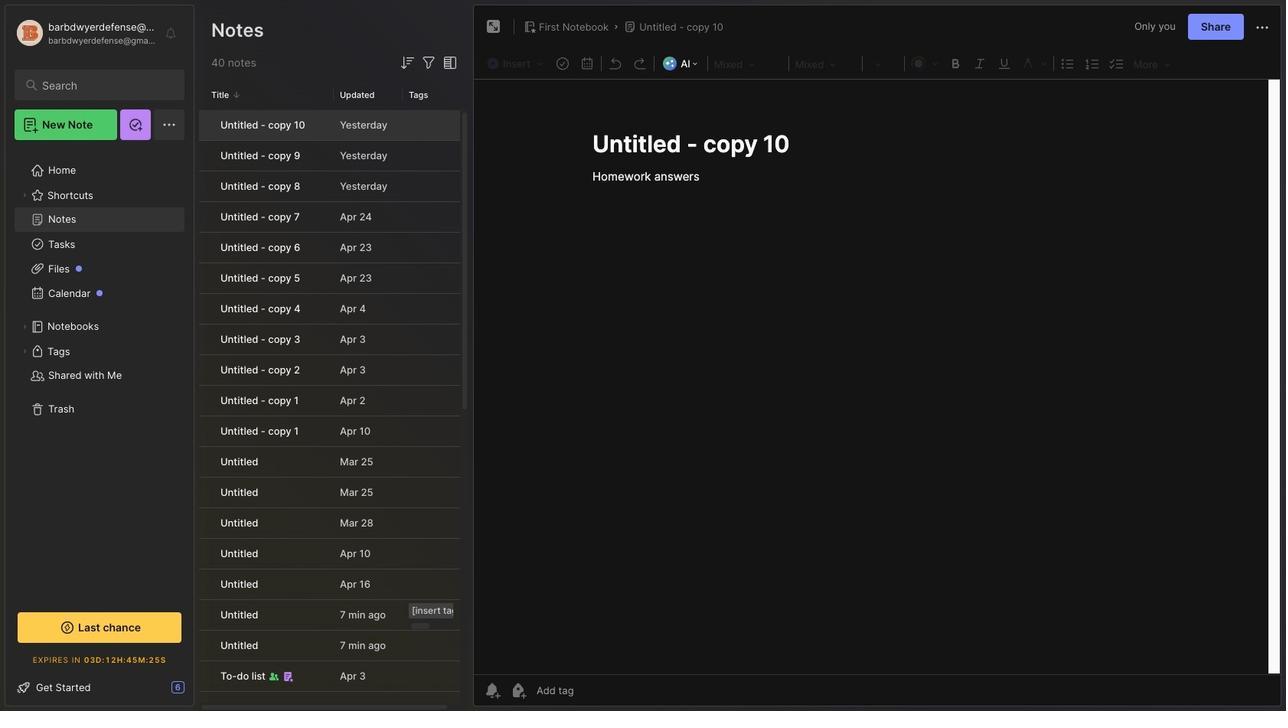 Task type: describe. For each thing, give the bounding box(es) containing it.
add filters image
[[420, 54, 438, 72]]

More actions field
[[1254, 17, 1272, 37]]

more actions image
[[1254, 18, 1272, 37]]

heading level image
[[710, 54, 787, 74]]

View options field
[[438, 54, 459, 72]]

highlight image
[[1017, 53, 1052, 73]]

7 cell from the top
[[199, 294, 211, 324]]

8 cell from the top
[[199, 325, 211, 355]]

add tag image
[[509, 682, 528, 700]]

expand tags image
[[20, 347, 29, 356]]

18 cell from the top
[[199, 631, 211, 661]]

17 cell from the top
[[199, 600, 211, 630]]

tree inside main element
[[5, 149, 194, 596]]

Add tag field
[[535, 684, 651, 698]]

main element
[[0, 0, 199, 711]]

font size image
[[864, 54, 903, 74]]

More field
[[1129, 54, 1175, 74]]

6 cell from the top
[[199, 263, 211, 293]]

20 cell from the top
[[199, 692, 211, 711]]

insert image
[[483, 54, 551, 74]]

3 cell from the top
[[199, 172, 211, 201]]

Font size field
[[864, 54, 903, 74]]

12 cell from the top
[[199, 447, 211, 477]]

Font color field
[[906, 53, 943, 73]]

5 cell from the top
[[199, 233, 211, 263]]

none search field inside main element
[[42, 76, 171, 94]]

Highlight field
[[1017, 53, 1052, 73]]



Task type: locate. For each thing, give the bounding box(es) containing it.
Heading level field
[[710, 54, 787, 74]]

Search text field
[[42, 78, 171, 93]]

Add filters field
[[420, 54, 438, 72]]

Help and Learning task checklist field
[[5, 675, 194, 700]]

add a reminder image
[[483, 682, 502, 700]]

Insert field
[[483, 54, 551, 74]]

expand notebooks image
[[20, 322, 29, 332]]

Font family field
[[791, 54, 860, 74]]

2 cell from the top
[[199, 141, 211, 171]]

Sort options field
[[398, 54, 417, 72]]

1 cell from the top
[[199, 110, 211, 140]]

expand note image
[[485, 18, 503, 36]]

Account field
[[15, 18, 156, 48]]

11 cell from the top
[[199, 417, 211, 446]]

font family image
[[791, 54, 860, 74]]

click to collapse image
[[193, 683, 205, 701]]

font color image
[[906, 53, 943, 73]]

10 cell from the top
[[199, 386, 211, 416]]

19 cell from the top
[[199, 662, 211, 691]]

tree
[[5, 149, 194, 596]]

13 cell from the top
[[199, 478, 211, 508]]

more image
[[1129, 54, 1175, 74]]

9 cell from the top
[[199, 355, 211, 385]]

14 cell from the top
[[199, 508, 211, 538]]

cell
[[199, 110, 211, 140], [199, 141, 211, 171], [199, 172, 211, 201], [199, 202, 211, 232], [199, 233, 211, 263], [199, 263, 211, 293], [199, 294, 211, 324], [199, 325, 211, 355], [199, 355, 211, 385], [199, 386, 211, 416], [199, 417, 211, 446], [199, 447, 211, 477], [199, 478, 211, 508], [199, 508, 211, 538], [199, 539, 211, 569], [199, 570, 211, 600], [199, 600, 211, 630], [199, 631, 211, 661], [199, 662, 211, 691], [199, 692, 211, 711]]

note window element
[[473, 5, 1282, 711]]

row group
[[199, 110, 491, 711]]

4 cell from the top
[[199, 202, 211, 232]]

16 cell from the top
[[199, 570, 211, 600]]

Note Editor text field
[[474, 79, 1281, 675]]

15 cell from the top
[[199, 539, 211, 569]]

None search field
[[42, 76, 171, 94]]



Task type: vqa. For each thing, say whether or not it's contained in the screenshot.
NEED A LITTLE HELP? field
no



